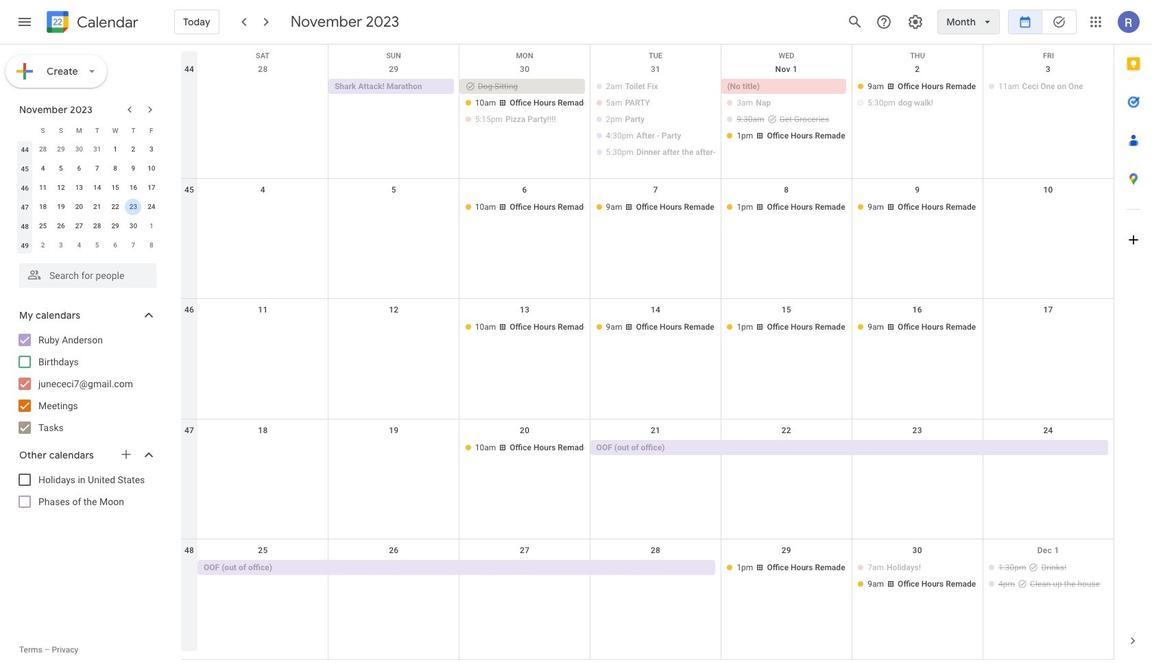 Task type: describe. For each thing, give the bounding box(es) containing it.
20 element
[[71, 199, 87, 215]]

december 7 element
[[125, 237, 142, 254]]

6 element
[[71, 161, 87, 177]]

21 element
[[89, 199, 105, 215]]

row group inside november 2023 grid
[[16, 140, 161, 255]]

9 element
[[125, 161, 142, 177]]

4 element
[[35, 161, 51, 177]]

other calendars list
[[3, 469, 170, 513]]

calendar element
[[44, 8, 139, 38]]

22 element
[[107, 199, 124, 215]]

8 element
[[107, 161, 124, 177]]

11 element
[[35, 180, 51, 196]]

column header inside november 2023 grid
[[16, 121, 34, 140]]

main drawer image
[[16, 14, 33, 30]]

december 6 element
[[107, 237, 124, 254]]

add other calendars image
[[119, 448, 133, 462]]

27 element
[[71, 218, 87, 235]]

october 31 element
[[89, 141, 105, 158]]

3 element
[[143, 141, 160, 158]]

cell inside november 2023 grid
[[124, 198, 142, 217]]



Task type: vqa. For each thing, say whether or not it's contained in the screenshot.
3 element
yes



Task type: locate. For each thing, give the bounding box(es) containing it.
grid
[[181, 45, 1114, 661]]

13 element
[[71, 180, 87, 196]]

column header
[[16, 121, 34, 140]]

row
[[181, 45, 1114, 65], [181, 58, 1114, 179], [16, 121, 161, 140], [16, 140, 161, 159], [16, 159, 161, 178], [16, 178, 161, 198], [181, 179, 1114, 299], [16, 198, 161, 217], [16, 217, 161, 236], [16, 236, 161, 255], [181, 299, 1114, 420], [181, 420, 1114, 540], [181, 540, 1114, 661]]

28 element
[[89, 218, 105, 235]]

Search for people text field
[[27, 263, 148, 288]]

december 5 element
[[89, 237, 105, 254]]

12 element
[[53, 180, 69, 196]]

december 8 element
[[143, 237, 160, 254]]

None search field
[[0, 258, 170, 288]]

17 element
[[143, 180, 160, 196]]

heading
[[74, 14, 139, 31]]

heading inside calendar element
[[74, 14, 139, 31]]

16 element
[[125, 180, 142, 196]]

7 element
[[89, 161, 105, 177]]

29 element
[[107, 218, 124, 235]]

10 element
[[143, 161, 160, 177]]

october 30 element
[[71, 141, 87, 158]]

30 element
[[125, 218, 142, 235]]

1 element
[[107, 141, 124, 158]]

25 element
[[35, 218, 51, 235]]

19 element
[[53, 199, 69, 215]]

15 element
[[107, 180, 124, 196]]

december 2 element
[[35, 237, 51, 254]]

december 3 element
[[53, 237, 69, 254]]

23 element
[[125, 199, 142, 215]]

18 element
[[35, 199, 51, 215]]

26 element
[[53, 218, 69, 235]]

5 element
[[53, 161, 69, 177]]

december 1 element
[[143, 218, 160, 235]]

2 element
[[125, 141, 142, 158]]

october 29 element
[[53, 141, 69, 158]]

tab list
[[1115, 45, 1153, 622]]

settings menu image
[[908, 14, 924, 30]]

row group
[[16, 140, 161, 255]]

my calendars list
[[3, 329, 170, 439]]

14 element
[[89, 180, 105, 196]]

24 element
[[143, 199, 160, 215]]

december 4 element
[[71, 237, 87, 254]]

october 28 element
[[35, 141, 51, 158]]

cell
[[198, 79, 329, 161], [459, 79, 590, 161], [590, 79, 721, 161], [721, 79, 852, 161], [852, 79, 983, 161], [124, 198, 142, 217], [198, 199, 329, 216], [329, 199, 460, 216], [983, 199, 1114, 216], [198, 320, 329, 336], [329, 320, 460, 336], [983, 320, 1114, 336], [198, 440, 329, 457], [329, 440, 460, 457], [721, 440, 852, 457], [852, 440, 983, 457], [983, 440, 1114, 457], [329, 561, 460, 594], [460, 561, 590, 594], [590, 561, 721, 594], [852, 561, 983, 594], [983, 561, 1114, 594]]

november 2023 grid
[[13, 121, 161, 255]]



